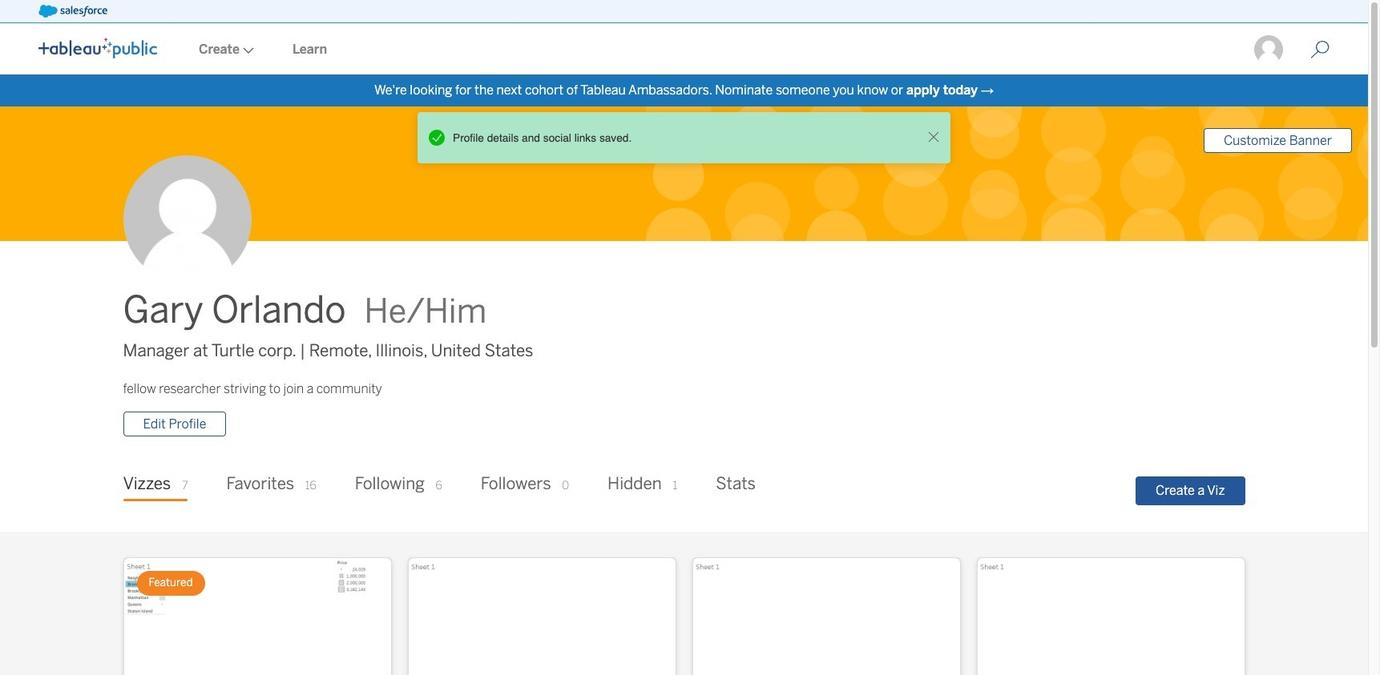 Task type: locate. For each thing, give the bounding box(es) containing it.
create image
[[240, 47, 254, 54]]

alert
[[424, 125, 924, 151]]

workbook thumbnail image
[[124, 559, 391, 676], [408, 559, 675, 676], [693, 559, 960, 676], [978, 559, 1245, 676]]

2 workbook thumbnail image from the left
[[408, 559, 675, 676]]

t.turtle image
[[1253, 34, 1285, 66]]

3 workbook thumbnail image from the left
[[693, 559, 960, 676]]



Task type: vqa. For each thing, say whether or not it's contained in the screenshot.
Search input field
no



Task type: describe. For each thing, give the bounding box(es) containing it.
salesforce logo image
[[38, 5, 107, 18]]

1 workbook thumbnail image from the left
[[124, 559, 391, 676]]

featured element
[[137, 572, 205, 596]]

go to search image
[[1291, 40, 1349, 59]]

4 workbook thumbnail image from the left
[[978, 559, 1245, 676]]

avatar image
[[123, 156, 251, 284]]

logo image
[[38, 38, 157, 59]]



